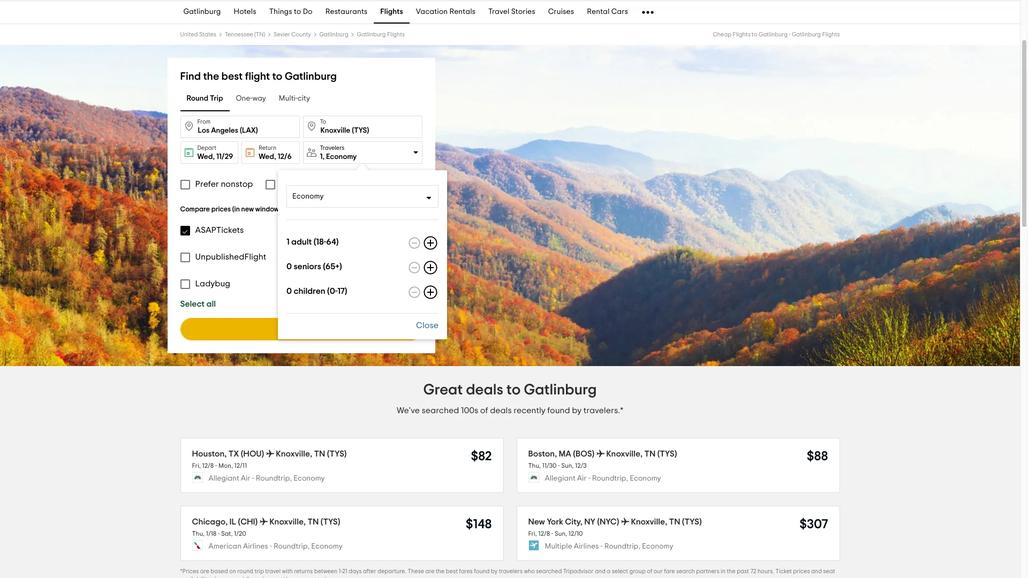 Task type: describe. For each thing, give the bounding box(es) containing it.
12/8 for $307
[[539, 531, 550, 538]]

find the best flight to gatlinburg
[[180, 71, 337, 82]]

select
[[180, 300, 205, 309]]

travelers.*
[[584, 407, 624, 415]]

1 vertical spatial deals
[[490, 407, 512, 415]]

economy inside travelers 1 , economy
[[326, 153, 357, 161]]

recently
[[514, 407, 546, 415]]

hotels link
[[228, 1, 263, 24]]

partners
[[697, 569, 720, 575]]

(0-
[[327, 287, 338, 296]]

allegiant for $82
[[209, 476, 239, 483]]

return wed, 12/6
[[259, 145, 292, 161]]

0 vertical spatial best
[[222, 71, 243, 82]]

roundtrip, for $88
[[593, 476, 629, 483]]

economy for $88
[[630, 476, 662, 483]]

group
[[630, 569, 646, 575]]

american
[[209, 544, 242, 551]]

include
[[281, 180, 310, 189]]

cannot
[[266, 577, 285, 579]]

seat
[[824, 569, 836, 575]]

do
[[303, 8, 313, 16]]

$307
[[800, 519, 829, 532]]

things to do link
[[263, 1, 319, 24]]

fri, for $82
[[192, 463, 201, 470]]

ny
[[585, 518, 596, 527]]

round
[[238, 569, 253, 575]]

in
[[721, 569, 726, 575]]

find
[[180, 71, 201, 82]]

one-
[[236, 95, 253, 103]]

(in
[[232, 206, 240, 213]]

* prices are based on round trip travel with returns between 1 - 21 days after departure. these are the best fares found by travelers who searched tripadvisor and a select group of our fare search partners in the past 72
[[180, 569, 757, 575]]

1 are from the left
[[200, 569, 210, 575]]

tn for $307
[[670, 518, 681, 527]]

we've
[[397, 407, 420, 415]]

depart wed, 11/29
[[197, 145, 233, 161]]

0 children (0-17)
[[287, 287, 348, 296]]

0 for 0 children (0-17)
[[287, 287, 292, 296]]

be
[[286, 577, 293, 579]]

tn for $148
[[308, 518, 319, 527]]

asaptickets
[[195, 226, 244, 235]]

12/6
[[278, 153, 292, 161]]

72
[[751, 569, 757, 575]]

new
[[529, 518, 545, 527]]

tn for $82
[[314, 450, 326, 459]]

travelers
[[499, 569, 523, 575]]

cruises link
[[542, 1, 581, 24]]

1/20
[[234, 531, 246, 538]]

tn for $88
[[645, 450, 656, 459]]

multiple
[[545, 544, 573, 551]]

economy for $148
[[312, 544, 343, 551]]

a
[[607, 569, 611, 575]]

flightsearchdirect
[[316, 253, 390, 262]]

0 horizontal spatial by
[[491, 569, 498, 575]]

1/18
[[206, 531, 217, 538]]

restaurants
[[326, 8, 368, 16]]

united states
[[180, 32, 217, 38]]

0 vertical spatial gatlinburg link
[[177, 1, 228, 24]]

houston, tx (hou)
[[192, 450, 264, 459]]

gatlinburg flights link
[[357, 32, 405, 38]]

hours. ticket prices and seat availability change rapidly and cannot be guaranteed.
[[180, 569, 836, 579]]

who
[[524, 569, 535, 575]]

boston,
[[529, 450, 557, 459]]

thu, 11/30  - sun, 12/3
[[529, 463, 587, 470]]

round trip
[[187, 95, 223, 103]]

knoxville, tn (tys) for $148
[[270, 518, 341, 527]]

1 horizontal spatial and
[[595, 569, 606, 575]]

sun, for $307
[[555, 531, 568, 538]]

knoxville, for $82
[[276, 450, 313, 459]]

things to do
[[269, 8, 313, 16]]

knoxville, for $307
[[632, 518, 668, 527]]

11/29
[[216, 153, 233, 161]]

0 horizontal spatial searched
[[422, 407, 460, 415]]

chicago, il (chi)
[[192, 518, 258, 527]]

to left 'do' at the top left of the page
[[294, 8, 301, 16]]

rentals
[[450, 8, 476, 16]]

trip
[[255, 569, 264, 575]]

1 horizontal spatial searched
[[537, 569, 562, 575]]

city or airport text field for from
[[180, 116, 300, 138]]

$82
[[471, 451, 492, 464]]

way
[[253, 95, 266, 103]]

tx
[[229, 450, 239, 459]]

stories
[[512, 8, 536, 16]]

0 horizontal spatial prices
[[211, 206, 231, 213]]

1 adult (18-64)
[[287, 238, 339, 247]]

fare
[[665, 569, 676, 575]]

0 horizontal spatial the
[[203, 71, 219, 82]]

new
[[241, 206, 254, 213]]

rapidly
[[233, 577, 252, 579]]

airports
[[342, 180, 373, 189]]

one-way
[[236, 95, 266, 103]]

to right the flight
[[273, 71, 283, 82]]

2 are from the left
[[426, 569, 435, 575]]

city
[[298, 95, 310, 103]]

(65+)
[[323, 263, 342, 271]]

fri, 12/8  - mon, 12/11
[[192, 463, 247, 470]]

after
[[363, 569, 377, 575]]

(18-
[[314, 238, 327, 247]]

wed, for wed, 12/6
[[259, 153, 276, 161]]

sponsored
[[289, 207, 315, 213]]

1 vertical spatial found
[[474, 569, 490, 575]]

21
[[342, 569, 348, 575]]

roundtrip, for $82
[[256, 476, 292, 483]]

mon,
[[219, 463, 233, 470]]

departure.
[[378, 569, 407, 575]]

cars
[[612, 8, 629, 16]]

states
[[199, 32, 217, 38]]

travel
[[265, 569, 281, 575]]

days
[[349, 569, 362, 575]]

1 vertical spatial of
[[648, 569, 653, 575]]



Task type: locate. For each thing, give the bounding box(es) containing it.
gatlinburg link down restaurants link
[[320, 32, 349, 38]]

1 vertical spatial 12/8
[[539, 531, 550, 538]]

1 vertical spatial 0
[[287, 287, 292, 296]]

from
[[197, 119, 211, 125]]

knoxville, up american airlines - roundtrip, economy
[[270, 518, 306, 527]]

2 horizontal spatial and
[[812, 569, 823, 575]]

roundtrip, down (bos)
[[593, 476, 629, 483]]

knoxville, right (hou)
[[276, 450, 313, 459]]

fri, down new on the right bottom
[[529, 531, 538, 538]]

1 vertical spatial sun,
[[555, 531, 568, 538]]

air for $88
[[578, 476, 587, 483]]

sat,
[[221, 531, 233, 538]]

change
[[211, 577, 232, 579]]

tennessee (tn) link
[[225, 32, 265, 38]]

City or Airport text field
[[180, 116, 300, 138], [303, 116, 423, 138]]

cruises
[[549, 8, 575, 16]]

thu,
[[529, 463, 541, 470], [192, 531, 205, 538]]

great deals to gatlinburg
[[424, 383, 597, 398]]

these
[[408, 569, 424, 575]]

travel stories link
[[482, 1, 542, 24]]

0 horizontal spatial found
[[474, 569, 490, 575]]

air down 12/11
[[241, 476, 251, 483]]

based
[[211, 569, 228, 575]]

1 horizontal spatial air
[[578, 476, 587, 483]]

on
[[229, 569, 236, 575]]

1 horizontal spatial fri,
[[529, 531, 538, 538]]

between
[[314, 569, 338, 575]]

1 horizontal spatial are
[[426, 569, 435, 575]]

city or airport text field for to
[[303, 116, 423, 138]]

found right fares
[[474, 569, 490, 575]]

0 horizontal spatial allegiant air - roundtrip, economy
[[209, 476, 325, 483]]

1 vertical spatial gatlinburg link
[[320, 32, 349, 38]]

0 vertical spatial found
[[548, 407, 571, 415]]

boston, ma (bos)
[[529, 450, 595, 459]]

1 vertical spatial by
[[491, 569, 498, 575]]

airlines for $307
[[574, 544, 599, 551]]

airlines down 12/10
[[574, 544, 599, 551]]

0 vertical spatial 12/8
[[202, 463, 214, 470]]

wed, for wed, 11/29
[[197, 153, 215, 161]]

1 horizontal spatial found
[[548, 407, 571, 415]]

(tys) for $88
[[658, 450, 678, 459]]

knoxville, for $88
[[607, 450, 643, 459]]

1 horizontal spatial the
[[436, 569, 445, 575]]

are
[[200, 569, 210, 575], [426, 569, 435, 575]]

sun, for $88
[[562, 463, 574, 470]]

ma
[[559, 450, 572, 459]]

knoxville, right (nyc) on the right of page
[[632, 518, 668, 527]]

1 horizontal spatial prices
[[794, 569, 811, 575]]

deals down "great deals to gatlinburg"
[[490, 407, 512, 415]]

1 horizontal spatial airlines
[[574, 544, 599, 551]]

0 horizontal spatial fri,
[[192, 463, 201, 470]]

1
[[320, 153, 323, 161], [287, 238, 290, 247], [339, 569, 341, 575]]

wed, inside return wed, 12/6
[[259, 153, 276, 161]]

1 horizontal spatial allegiant
[[545, 476, 576, 483]]

(nyc)
[[598, 518, 620, 527]]

1 vertical spatial prices
[[794, 569, 811, 575]]

0 vertical spatial 0
[[287, 263, 292, 271]]

64)
[[327, 238, 339, 247]]

to right cheap
[[752, 32, 758, 38]]

children
[[294, 287, 326, 296]]

1 left 21
[[339, 569, 341, 575]]

city or airport text field down one- on the left of page
[[180, 116, 300, 138]]

2 airlines from the left
[[574, 544, 599, 551]]

1 down travelers
[[320, 153, 323, 161]]

0 horizontal spatial are
[[200, 569, 210, 575]]

0 horizontal spatial allegiant
[[209, 476, 239, 483]]

thu, for $88
[[529, 463, 541, 470]]

travelers 1 , economy
[[320, 145, 357, 161]]

12/8 for $82
[[202, 463, 214, 470]]

1 vertical spatial 1
[[287, 238, 290, 247]]

round
[[187, 95, 209, 103]]

deals
[[466, 383, 504, 398], [490, 407, 512, 415]]

and left a
[[595, 569, 606, 575]]

roundtrip, for $148
[[274, 544, 310, 551]]

wed, inside depart wed, 11/29
[[197, 153, 215, 161]]

1 allegiant from the left
[[209, 476, 239, 483]]

1 city or airport text field from the left
[[180, 116, 300, 138]]

adult
[[292, 238, 312, 247]]

past
[[737, 569, 750, 575]]

(tys) for $82
[[327, 450, 347, 459]]

allegiant down mon,
[[209, 476, 239, 483]]

prices
[[182, 569, 199, 575]]

and down trip on the bottom of page
[[254, 577, 264, 579]]

compare
[[180, 206, 210, 213]]

2 horizontal spatial 1
[[339, 569, 341, 575]]

fri, down houston, on the bottom left of the page
[[192, 463, 201, 470]]

the right in
[[727, 569, 736, 575]]

travel stories
[[489, 8, 536, 16]]

1 horizontal spatial wed,
[[259, 153, 276, 161]]

cheap flights to gatlinburg - gatlinburg flights
[[714, 32, 841, 38]]

knoxville,
[[276, 450, 313, 459], [607, 450, 643, 459], [270, 518, 306, 527], [632, 518, 668, 527]]

guaranteed.
[[295, 577, 328, 579]]

things
[[269, 8, 292, 16]]

vacation rentals
[[416, 8, 476, 16]]

1 wed, from the left
[[197, 153, 215, 161]]

roundtrip, up select
[[605, 544, 641, 551]]

(tn)
[[255, 32, 265, 38]]

air down 12/3
[[578, 476, 587, 483]]

0 horizontal spatial wed,
[[197, 153, 215, 161]]

1 horizontal spatial 12/8
[[539, 531, 550, 538]]

multi-city
[[279, 95, 310, 103]]

returns
[[294, 569, 313, 575]]

thu, left 1/18
[[192, 531, 205, 538]]

allegiant air - roundtrip, economy down 12/3
[[545, 476, 662, 483]]

0
[[287, 263, 292, 271], [287, 287, 292, 296]]

trip
[[210, 95, 223, 103]]

to up we've searched 100s of deals recently found by travelers.*
[[507, 383, 521, 398]]

airlines for $148
[[243, 544, 268, 551]]

,
[[323, 153, 325, 161]]

city,
[[566, 518, 583, 527]]

rental cars
[[588, 8, 629, 16]]

allegiant down thu, 11/30  - sun, 12/3
[[545, 476, 576, 483]]

flights link
[[374, 1, 410, 24]]

united
[[180, 32, 198, 38]]

deals up "100s"
[[466, 383, 504, 398]]

1 horizontal spatial city or airport text field
[[303, 116, 423, 138]]

sevier county
[[274, 32, 311, 38]]

rental cars link
[[581, 1, 635, 24]]

prices
[[211, 206, 231, 213], [794, 569, 811, 575]]

american airlines - roundtrip, economy
[[209, 544, 343, 551]]

1 vertical spatial best
[[446, 569, 458, 575]]

0 vertical spatial searched
[[422, 407, 460, 415]]

knoxville, tn (tys) for $307
[[632, 518, 702, 527]]

york
[[547, 518, 564, 527]]

thu, down boston,
[[529, 463, 541, 470]]

1 vertical spatial searched
[[537, 569, 562, 575]]

nonstop
[[221, 180, 253, 189]]

gatlinburg link up united states
[[177, 1, 228, 24]]

0 for 0 seniors (65+)
[[287, 263, 292, 271]]

travelers
[[320, 145, 345, 151]]

1 airlines from the left
[[243, 544, 268, 551]]

the right find on the left of page
[[203, 71, 219, 82]]

sun, up multiple
[[555, 531, 568, 538]]

0 vertical spatial thu,
[[529, 463, 541, 470]]

1 horizontal spatial best
[[446, 569, 458, 575]]

0 vertical spatial sun,
[[562, 463, 574, 470]]

prices inside hours. ticket prices and seat availability change rapidly and cannot be guaranteed.
[[794, 569, 811, 575]]

knoxville, tn (tys) for $88
[[607, 450, 678, 459]]

(tys) for $148
[[321, 518, 341, 527]]

1 horizontal spatial by
[[572, 407, 582, 415]]

-
[[790, 32, 791, 38], [215, 463, 217, 470], [558, 463, 560, 470], [252, 476, 254, 483], [589, 476, 591, 483], [218, 531, 220, 538], [552, 531, 554, 538], [270, 544, 272, 551], [601, 544, 603, 551], [341, 569, 342, 575]]

thu, 1/18  - sat, 1/20
[[192, 531, 246, 538]]

2 0 from the top
[[287, 287, 292, 296]]

2 allegiant air - roundtrip, economy from the left
[[545, 476, 662, 483]]

of right "100s"
[[481, 407, 489, 415]]

12/10
[[569, 531, 583, 538]]

thu, for $148
[[192, 531, 205, 538]]

1 vertical spatial fri,
[[529, 531, 538, 538]]

knoxville, for $148
[[270, 518, 306, 527]]

0 vertical spatial by
[[572, 407, 582, 415]]

are right 'these'
[[426, 569, 435, 575]]

17)
[[338, 287, 348, 296]]

(bos)
[[574, 450, 595, 459]]

allegiant air - roundtrip, economy for $82
[[209, 476, 325, 483]]

0 horizontal spatial 12/8
[[202, 463, 214, 470]]

0 horizontal spatial city or airport text field
[[180, 116, 300, 138]]

12/3
[[576, 463, 587, 470]]

prices right 'ticket' on the right of page
[[794, 569, 811, 575]]

0 horizontal spatial thu,
[[192, 531, 205, 538]]

12/8 down houston, on the bottom left of the page
[[202, 463, 214, 470]]

economy for $307
[[643, 544, 674, 551]]

1 0 from the top
[[287, 263, 292, 271]]

1 allegiant air - roundtrip, economy from the left
[[209, 476, 325, 483]]

1 horizontal spatial 1
[[320, 153, 323, 161]]

1 inside travelers 1 , economy
[[320, 153, 323, 161]]

0 left seniors
[[287, 263, 292, 271]]

best up one- on the left of page
[[222, 71, 243, 82]]

2 wed, from the left
[[259, 153, 276, 161]]

nearby
[[312, 180, 340, 189]]

0 horizontal spatial gatlinburg link
[[177, 1, 228, 24]]

fri, for $307
[[529, 531, 538, 538]]

best left fares
[[446, 569, 458, 575]]

of left our
[[648, 569, 653, 575]]

found right 'recently' at bottom
[[548, 407, 571, 415]]

hours.
[[758, 569, 775, 575]]

city or airport text field up travelers 1 , economy
[[303, 116, 423, 138]]

knoxville, tn (tys) for $82
[[276, 450, 347, 459]]

ticket
[[776, 569, 792, 575]]

0 horizontal spatial air
[[241, 476, 251, 483]]

1 left adult at the left top
[[287, 238, 290, 247]]

12/8 down new on the right bottom
[[539, 531, 550, 538]]

allegiant air - roundtrip, economy down (hou)
[[209, 476, 325, 483]]

close
[[416, 322, 439, 330]]

0 horizontal spatial best
[[222, 71, 243, 82]]

sun, down ma
[[562, 463, 574, 470]]

prices left (in
[[211, 206, 231, 213]]

prefer
[[195, 180, 219, 189]]

12/11
[[235, 463, 247, 470]]

roundtrip, down (hou)
[[256, 476, 292, 483]]

roundtrip, up with
[[274, 544, 310, 551]]

1 horizontal spatial gatlinburg link
[[320, 32, 349, 38]]

allegiant for $88
[[545, 476, 576, 483]]

flight
[[245, 71, 270, 82]]

of
[[481, 407, 489, 415], [648, 569, 653, 575]]

found
[[548, 407, 571, 415], [474, 569, 490, 575]]

0 horizontal spatial of
[[481, 407, 489, 415]]

2 horizontal spatial the
[[727, 569, 736, 575]]

2 vertical spatial 1
[[339, 569, 341, 575]]

roundtrip, for $307
[[605, 544, 641, 551]]

1 air from the left
[[241, 476, 251, 483]]

wed, down the depart
[[197, 153, 215, 161]]

0 vertical spatial deals
[[466, 383, 504, 398]]

best
[[222, 71, 243, 82], [446, 569, 458, 575]]

0 vertical spatial 1
[[320, 153, 323, 161]]

11/30
[[543, 463, 557, 470]]

2 city or airport text field from the left
[[303, 116, 423, 138]]

searched down great
[[422, 407, 460, 415]]

0 vertical spatial of
[[481, 407, 489, 415]]

1 horizontal spatial allegiant air - roundtrip, economy
[[545, 476, 662, 483]]

all
[[207, 300, 216, 309]]

0 vertical spatial prices
[[211, 206, 231, 213]]

rental
[[588, 8, 610, 16]]

include nearby airports
[[281, 180, 373, 189]]

allegiant
[[209, 476, 239, 483], [545, 476, 576, 483]]

1 horizontal spatial thu,
[[529, 463, 541, 470]]

wed, down return
[[259, 153, 276, 161]]

the right 'these'
[[436, 569, 445, 575]]

searched right who
[[537, 569, 562, 575]]

tripadvisor
[[564, 569, 594, 575]]

2 allegiant from the left
[[545, 476, 576, 483]]

airlines down 1/20
[[243, 544, 268, 551]]

we've searched 100s of deals recently found by travelers.*
[[397, 407, 624, 415]]

(tys) for $307
[[683, 518, 702, 527]]

are up 'availability'
[[200, 569, 210, 575]]

by left 'travelers.*'
[[572, 407, 582, 415]]

allegiant air - roundtrip, economy for $88
[[545, 476, 662, 483]]

0 vertical spatial fri,
[[192, 463, 201, 470]]

select all
[[180, 300, 216, 309]]

return
[[259, 145, 277, 151]]

0 horizontal spatial and
[[254, 577, 264, 579]]

*
[[180, 569, 182, 575]]

2 air from the left
[[578, 476, 587, 483]]

and left seat
[[812, 569, 823, 575]]

0 horizontal spatial airlines
[[243, 544, 268, 551]]

travel
[[489, 8, 510, 16]]

tn
[[314, 450, 326, 459], [645, 450, 656, 459], [308, 518, 319, 527], [670, 518, 681, 527]]

1 vertical spatial thu,
[[192, 531, 205, 538]]

airlines
[[243, 544, 268, 551], [574, 544, 599, 551]]

air for $82
[[241, 476, 251, 483]]

economy for $82
[[294, 476, 325, 483]]

seniors
[[294, 263, 321, 271]]

by left travelers
[[491, 569, 498, 575]]

1 horizontal spatial of
[[648, 569, 653, 575]]

0 left children
[[287, 287, 292, 296]]

gatlinburg flights
[[357, 32, 405, 38]]

knoxville, right (bos)
[[607, 450, 643, 459]]

0 horizontal spatial 1
[[287, 238, 290, 247]]



Task type: vqa. For each thing, say whether or not it's contained in the screenshot.
topmost WRITE
no



